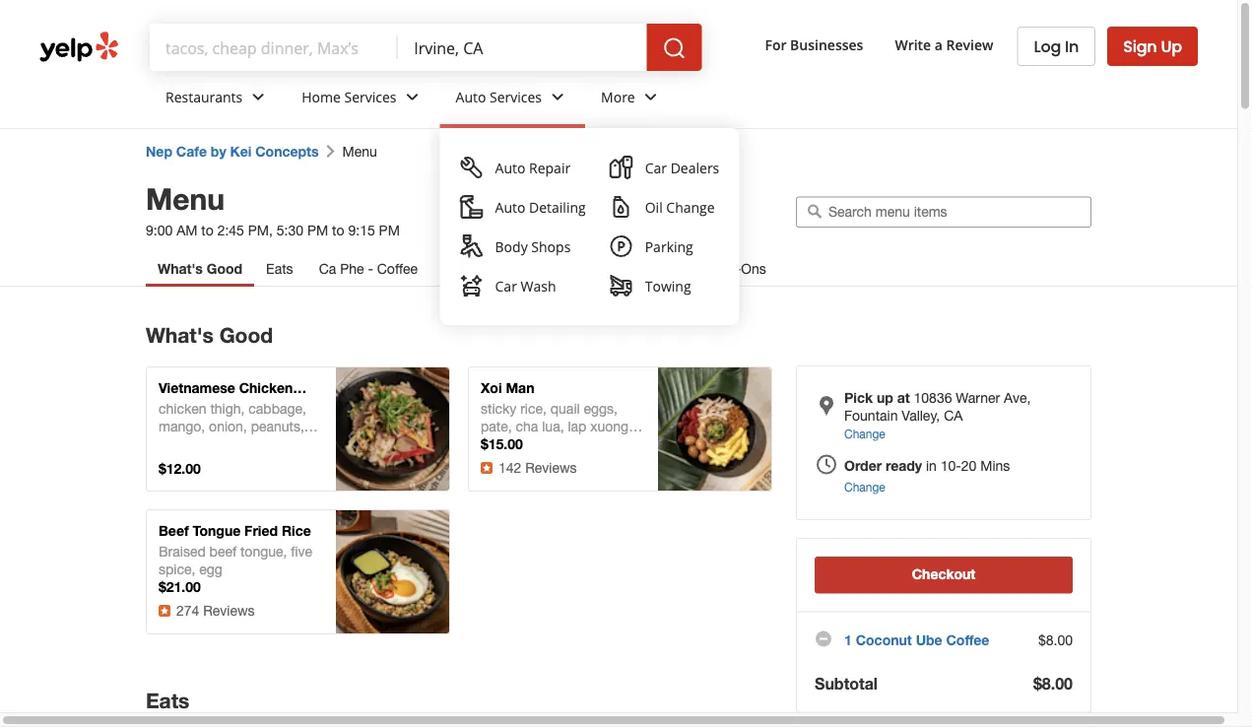 Task type: describe. For each thing, give the bounding box(es) containing it.
1
[[845, 632, 852, 648]]

auto repair
[[495, 158, 571, 177]]

oil change link
[[602, 187, 728, 227]]

rice
[[282, 523, 311, 539]]

chicken thigh, cabbage, mango, onion, peanuts, fish sauce dressing
[[159, 401, 306, 452]]

20
[[962, 457, 977, 474]]

auto for auto repair
[[495, 158, 526, 177]]

add for sticky rice, quail eggs, pate, cha lua, lap xuong, omelette, pork floss, scallion oil, peanuts
[[679, 412, 705, 428]]

Search menu items text field
[[829, 203, 1082, 220]]

braised
[[159, 544, 206, 560]]

add for braised beef tongue, five spice, egg
[[357, 555, 382, 571]]

what's inside menu
[[146, 323, 214, 347]]

thigh,
[[210, 401, 245, 417]]

0 vertical spatial $8.00
[[1039, 632, 1073, 648]]

24 cart image for braised beef tongue, five spice, egg
[[381, 573, 405, 597]]

at
[[898, 390, 910, 406]]

2:45
[[217, 222, 244, 239]]

man
[[506, 380, 535, 396]]

1 vertical spatial eats
[[146, 688, 190, 713]]

log
[[1034, 35, 1062, 58]]

tea & juice
[[446, 261, 517, 277]]

24 chevron down v2 image for more
[[639, 85, 663, 109]]

auto detailing link
[[452, 187, 594, 227]]

tongue,
[[240, 544, 287, 560]]

for businesses
[[765, 35, 864, 54]]

egg
[[199, 561, 223, 578]]

valley,
[[902, 408, 940, 424]]

quail
[[551, 401, 580, 417]]

log in
[[1034, 35, 1079, 58]]

coffee for 1 coconut ube coffee
[[947, 632, 990, 648]]

24 cart image
[[703, 431, 727, 454]]

10836
[[914, 390, 953, 406]]

2 pm from the left
[[379, 222, 400, 239]]

menu 9:00 am to 2:45 pm, 5:30 pm to 9:15 pm
[[146, 180, 400, 239]]

kei
[[230, 143, 252, 159]]

vietnamese
[[159, 380, 235, 396]]

chicken
[[239, 380, 293, 396]]

juice
[[484, 261, 517, 277]]

auto repair link
[[452, 148, 594, 187]]

what's inside tab list
[[158, 261, 203, 277]]

lua,
[[542, 418, 564, 435]]

pick up at
[[845, 390, 910, 406]]

274 reviews
[[176, 603, 255, 619]]

more
[[601, 87, 635, 106]]

  text field
[[414, 36, 631, 58]]

dressing
[[225, 436, 277, 452]]

parking
[[645, 237, 694, 256]]

mango,
[[159, 418, 205, 435]]

search image
[[663, 37, 686, 60]]

ube
[[916, 632, 943, 648]]

floss,
[[574, 436, 607, 452]]

9:00
[[146, 222, 173, 239]]

cart for braised beef tongue, five spice, egg
[[402, 555, 429, 571]]

ca phe - coffee
[[319, 261, 418, 277]]

for
[[765, 35, 787, 54]]

write a review
[[895, 35, 994, 54]]

up
[[1162, 35, 1183, 57]]

for businesses link
[[757, 27, 872, 62]]

more link
[[585, 71, 679, 128]]

search image
[[663, 37, 686, 60]]

salad
[[159, 398, 195, 414]]

  text field
[[166, 36, 383, 58]]

onion,
[[209, 418, 247, 435]]

10836 warner ave, fountain valley, ca
[[845, 390, 1031, 424]]

car dealers link
[[602, 148, 728, 187]]

to for xoi man
[[708, 412, 721, 428]]

ready
[[886, 457, 923, 474]]

peanuts,
[[251, 418, 304, 435]]

oil
[[645, 198, 663, 216]]

oil,
[[531, 454, 549, 470]]

what's good inside tab list
[[158, 261, 243, 277]]

good inside tab list
[[207, 261, 243, 277]]

home services
[[302, 87, 397, 106]]

reviews for 274 reviews
[[203, 603, 255, 619]]

fried
[[245, 523, 278, 539]]

ave,
[[1004, 390, 1031, 406]]

beef
[[159, 523, 189, 539]]

pick
[[845, 390, 873, 406]]

change button for pick up at
[[845, 425, 886, 443]]

xoi man sticky rice, quail eggs, pate, cha lua, lap xuong, omelette, pork floss, scallion oil, peanuts
[[481, 380, 633, 470]]

24 cart image for chicken thigh, cabbage, mango, onion, peanuts, fish sauce dressing
[[381, 431, 405, 454]]

coconut
[[856, 632, 912, 648]]

cha
[[516, 418, 538, 435]]

concepts
[[255, 143, 319, 159]]

spice,
[[159, 561, 195, 578]]

eggs,
[[584, 401, 618, 417]]

order
[[845, 457, 882, 474]]

home
[[302, 87, 341, 106]]

cart for sticky rice, quail eggs, pate, cha lua, lap xuong, omelette, pork floss, scallion oil, peanuts
[[724, 412, 751, 428]]

peanuts
[[553, 454, 603, 470]]

ons
[[742, 261, 767, 277]]

$15.00
[[481, 436, 523, 452]]

car for car dealers
[[645, 158, 667, 177]]

24 chevron down v2 image for restaurants
[[247, 85, 270, 109]]

menu containing what's good
[[146, 305, 790, 727]]

tacos, cheap dinner, Max's text field
[[166, 36, 383, 58]]

0 vertical spatial change
[[667, 198, 715, 216]]

wash
[[521, 276, 556, 295]]

sticky
[[481, 401, 517, 417]]

body
[[495, 237, 528, 256]]

tab list containing what's good
[[146, 251, 852, 287]]

phe
[[340, 261, 364, 277]]

services for auto services
[[490, 87, 542, 106]]

auto services link
[[440, 71, 585, 128]]

kids
[[617, 261, 645, 277]]



Task type: locate. For each thing, give the bounding box(es) containing it.
write a review link
[[887, 27, 1002, 62]]

None search field
[[150, 24, 726, 71]]

services
[[344, 87, 397, 106], [490, 87, 542, 106]]

menu up am
[[146, 180, 225, 216]]

to for beef tongue fried rice
[[386, 555, 398, 571]]

0 vertical spatial menu
[[343, 143, 377, 159]]

eats down 5:30
[[266, 261, 293, 277]]

1 change button from the top
[[845, 425, 886, 443]]

24 chevron down v2 image inside "more" link
[[639, 85, 663, 109]]

by
[[211, 143, 226, 159]]

services for home services
[[344, 87, 397, 106]]

menu
[[343, 143, 377, 159], [146, 180, 225, 216], [648, 261, 683, 277]]

2 horizontal spatial 24 chevron down v2 image
[[639, 85, 663, 109]]

1 vertical spatial what's
[[146, 323, 214, 347]]

1 24 chevron down v2 image from the left
[[247, 85, 270, 109]]

24 chevron down v2 image inside restaurants link
[[247, 85, 270, 109]]

24 chevron down v2 image inside 'home services' link
[[401, 85, 424, 109]]

good inside menu
[[219, 323, 273, 347]]

1 24 cart image from the top
[[381, 431, 405, 454]]

oil change
[[645, 198, 715, 216]]

pm right 5:30
[[307, 222, 328, 239]]

add right five
[[357, 555, 382, 571]]

0 horizontal spatial 24 chevron down v2 image
[[247, 85, 270, 109]]

0 vertical spatial what's
[[158, 261, 203, 277]]

what's
[[158, 261, 203, 277], [146, 323, 214, 347]]

1 horizontal spatial reviews
[[526, 460, 577, 476]]

274
[[176, 603, 199, 619]]

menu for menu 9:00 am to 2:45 pm, 5:30 pm to 9:15 pm
[[146, 180, 225, 216]]

parking link
[[602, 227, 728, 266]]

reviews for 142 reviews
[[526, 460, 577, 476]]

2 vertical spatial menu
[[648, 261, 683, 277]]

tab list
[[146, 251, 852, 287]]

add to cart for braised beef tongue, five spice, egg
[[357, 555, 429, 571]]

coffee for ca phe - coffee
[[377, 261, 418, 277]]

services inside 'home services' link
[[344, 87, 397, 106]]

change down fountain
[[845, 427, 886, 441]]

what's good up the vietnamese
[[146, 323, 273, 347]]

auto for auto services
[[456, 87, 486, 106]]

2 horizontal spatial menu
[[648, 261, 683, 277]]

1 vertical spatial coffee
[[947, 632, 990, 648]]

0 vertical spatial auto
[[456, 87, 486, 106]]

24 chevron down v2 image
[[247, 85, 270, 109], [401, 85, 424, 109], [639, 85, 663, 109]]

car wash link
[[452, 266, 594, 306]]

0 vertical spatial change button
[[845, 425, 886, 443]]

2 vertical spatial auto
[[495, 198, 526, 216]]

beef
[[210, 544, 237, 560]]

auto detailing
[[495, 198, 586, 216]]

towing link
[[602, 266, 728, 306]]

change button down order at the bottom right
[[845, 478, 886, 496]]

home services link
[[286, 71, 440, 128]]

car left the dealers
[[645, 158, 667, 177]]

1 vertical spatial good
[[219, 323, 273, 347]]

auto left repair
[[495, 158, 526, 177]]

review
[[947, 35, 994, 54]]

auto up 'body'
[[495, 198, 526, 216]]

coffee right ube
[[947, 632, 990, 648]]

omelette,
[[481, 436, 538, 452]]

0 horizontal spatial pm
[[307, 222, 328, 239]]

good down 2:45
[[207, 261, 243, 277]]

warner
[[956, 390, 1001, 406]]

add right peanuts,
[[357, 412, 382, 428]]

add-
[[711, 261, 742, 277]]

0 vertical spatial 24 cart image
[[381, 431, 405, 454]]

eats inside tab list
[[266, 261, 293, 277]]

fish
[[159, 436, 180, 452]]

0 vertical spatial eats
[[266, 261, 293, 277]]

ca
[[319, 261, 336, 277]]

change for order ready
[[845, 480, 886, 494]]

1 services from the left
[[344, 87, 397, 106]]

0 vertical spatial good
[[207, 261, 243, 277]]

scallion
[[481, 454, 527, 470]]

1 horizontal spatial services
[[490, 87, 542, 106]]

add up 24 cart image
[[679, 412, 705, 428]]

to
[[201, 222, 214, 239], [332, 222, 345, 239], [386, 412, 398, 428], [708, 412, 721, 428], [386, 555, 398, 571]]

coffee right -
[[377, 261, 418, 277]]

rice,
[[521, 401, 547, 417]]

dealers
[[671, 158, 720, 177]]

pm right 9:15
[[379, 222, 400, 239]]

-
[[368, 261, 373, 277]]

reviews right "274"
[[203, 603, 255, 619]]

businesses
[[791, 35, 864, 54]]

1 vertical spatial auto
[[495, 158, 526, 177]]

change right oil
[[667, 198, 715, 216]]

5:30
[[277, 222, 304, 239]]

reviews down pork
[[526, 460, 577, 476]]

what's good
[[158, 261, 243, 277], [146, 323, 273, 347]]

change down order at the bottom right
[[845, 480, 886, 494]]

1 vertical spatial menu
[[146, 180, 225, 216]]

what's good down am
[[158, 261, 243, 277]]

auto for auto detailing
[[495, 198, 526, 216]]

car left wash
[[495, 276, 517, 295]]

restaurants link
[[150, 71, 286, 128]]

2 services from the left
[[490, 87, 542, 106]]

car for car wash
[[495, 276, 517, 295]]

repair
[[529, 158, 571, 177]]

1 horizontal spatial menu
[[343, 143, 377, 159]]

sign up link
[[1108, 27, 1198, 66]]

services right home
[[344, 87, 397, 106]]

1 vertical spatial 24 cart image
[[381, 573, 405, 597]]

add-ons
[[711, 261, 767, 277]]

nep
[[146, 143, 172, 159]]

0 horizontal spatial reviews
[[203, 603, 255, 619]]

0 vertical spatial reviews
[[526, 460, 577, 476]]

menu down parking
[[648, 261, 683, 277]]

1 pm from the left
[[307, 222, 328, 239]]

body shops
[[495, 237, 571, 256]]

cart
[[402, 412, 429, 428], [724, 412, 751, 428], [402, 555, 429, 571]]

pm,
[[248, 222, 273, 239]]

menu down 'home services' link
[[343, 143, 377, 159]]

1 vertical spatial reviews
[[203, 603, 255, 619]]

xoi
[[481, 380, 502, 396]]

0 horizontal spatial coffee
[[377, 261, 418, 277]]

24 chevron down v2 image down   text field
[[247, 85, 270, 109]]

&
[[472, 261, 480, 277]]

vietnamese chicken salad
[[159, 380, 293, 414]]

0 vertical spatial what's good
[[158, 261, 243, 277]]

0 horizontal spatial car
[[495, 276, 517, 295]]

add to cart for sticky rice, quail eggs, pate, cha lua, lap xuong, omelette, pork floss, scallion oil, peanuts
[[679, 412, 751, 428]]

checkout
[[912, 566, 976, 582]]

add to cart for chicken thigh, cabbage, mango, onion, peanuts, fish sauce dressing
[[357, 412, 429, 428]]

change button down fountain
[[845, 425, 886, 443]]

2 change button from the top
[[845, 478, 886, 496]]

chicken
[[159, 401, 206, 417]]

menu inside menu 9:00 am to 2:45 pm, 5:30 pm to 9:15 pm
[[146, 180, 225, 216]]

3 24 chevron down v2 image from the left
[[639, 85, 663, 109]]

tongue
[[193, 523, 241, 539]]

a
[[935, 35, 943, 54]]

2 24 cart image from the top
[[381, 573, 405, 597]]

services down address, neighborhood, city, state or zip text box
[[490, 87, 542, 106]]

1 vertical spatial change button
[[845, 478, 886, 496]]

beef tongue fried rice braised beef tongue, five spice, egg
[[159, 523, 313, 578]]

tea
[[446, 261, 468, 277]]

kids menu
[[617, 261, 683, 277]]

pm
[[307, 222, 328, 239], [379, 222, 400, 239]]

write
[[895, 35, 932, 54]]

24 chevron down v2 image for home services
[[401, 85, 424, 109]]

menu for menu
[[343, 143, 377, 159]]

cart for chicken thigh, cabbage, mango, onion, peanuts, fish sauce dressing
[[402, 412, 429, 428]]

car dealers
[[645, 158, 720, 177]]

142 reviews
[[499, 460, 577, 476]]

to for vietnamese chicken salad
[[386, 412, 398, 428]]

pate,
[[481, 418, 512, 435]]

1 horizontal spatial car
[[645, 158, 667, 177]]

0 vertical spatial car
[[645, 158, 667, 177]]

car wash
[[495, 276, 556, 295]]

1 horizontal spatial pm
[[379, 222, 400, 239]]

auto down address, neighborhood, city, state or zip text box
[[456, 87, 486, 106]]

change for pick up at
[[845, 427, 886, 441]]

good
[[207, 261, 243, 277], [219, 323, 273, 347]]

menu inside tab list
[[648, 261, 683, 277]]

car
[[645, 158, 667, 177], [495, 276, 517, 295]]

1 horizontal spatial 24 chevron down v2 image
[[401, 85, 424, 109]]

what's up the vietnamese
[[146, 323, 214, 347]]

menu
[[146, 305, 790, 727]]

change
[[667, 198, 715, 216], [845, 427, 886, 441], [845, 480, 886, 494]]

0 horizontal spatial menu
[[146, 180, 225, 216]]

2 24 chevron down v2 image from the left
[[401, 85, 424, 109]]

$8.00
[[1039, 632, 1073, 648], [1034, 674, 1073, 693]]

1 vertical spatial $8.00
[[1034, 674, 1073, 693]]

what's down am
[[158, 261, 203, 277]]

0 horizontal spatial eats
[[146, 688, 190, 713]]

log in link
[[1018, 27, 1096, 66]]

1 vertical spatial what's good
[[146, 323, 273, 347]]

sign
[[1124, 35, 1158, 57]]

reviews
[[526, 460, 577, 476], [203, 603, 255, 619]]

nep cafe by kei concepts
[[146, 143, 319, 159]]

add for chicken thigh, cabbage, mango, onion, peanuts, fish sauce dressing
[[357, 412, 382, 428]]

services inside "auto services" link
[[490, 87, 542, 106]]

$21.00
[[159, 579, 201, 595]]

24 chevron down v2 image right home services
[[401, 85, 424, 109]]

1 coconut ube coffee
[[845, 632, 990, 648]]

detailing
[[529, 198, 586, 216]]

change button for order ready
[[845, 478, 886, 496]]

24 cart image
[[381, 431, 405, 454], [381, 573, 405, 597]]

address, neighborhood, city, state or zip text field
[[414, 36, 631, 58]]

towing
[[645, 276, 691, 295]]

auto services
[[456, 87, 542, 106]]

body shops link
[[452, 227, 594, 266]]

1 vertical spatial change
[[845, 427, 886, 441]]

24 chevron down v2 image right the more
[[639, 85, 663, 109]]

1 horizontal spatial coffee
[[947, 632, 990, 648]]

nep cafe by kei concepts link
[[146, 143, 319, 159]]

sauce
[[184, 436, 221, 452]]

subtotal
[[815, 674, 878, 693]]

2 vertical spatial change
[[845, 480, 886, 494]]

cafe
[[176, 143, 207, 159]]

checkout button
[[815, 557, 1073, 594]]

eats down "274"
[[146, 688, 190, 713]]

good up chicken
[[219, 323, 273, 347]]

0 horizontal spatial services
[[344, 87, 397, 106]]

0 vertical spatial coffee
[[377, 261, 418, 277]]

1 horizontal spatial eats
[[266, 261, 293, 277]]

1 vertical spatial car
[[495, 276, 517, 295]]



Task type: vqa. For each thing, say whether or not it's contained in the screenshot.
3731
no



